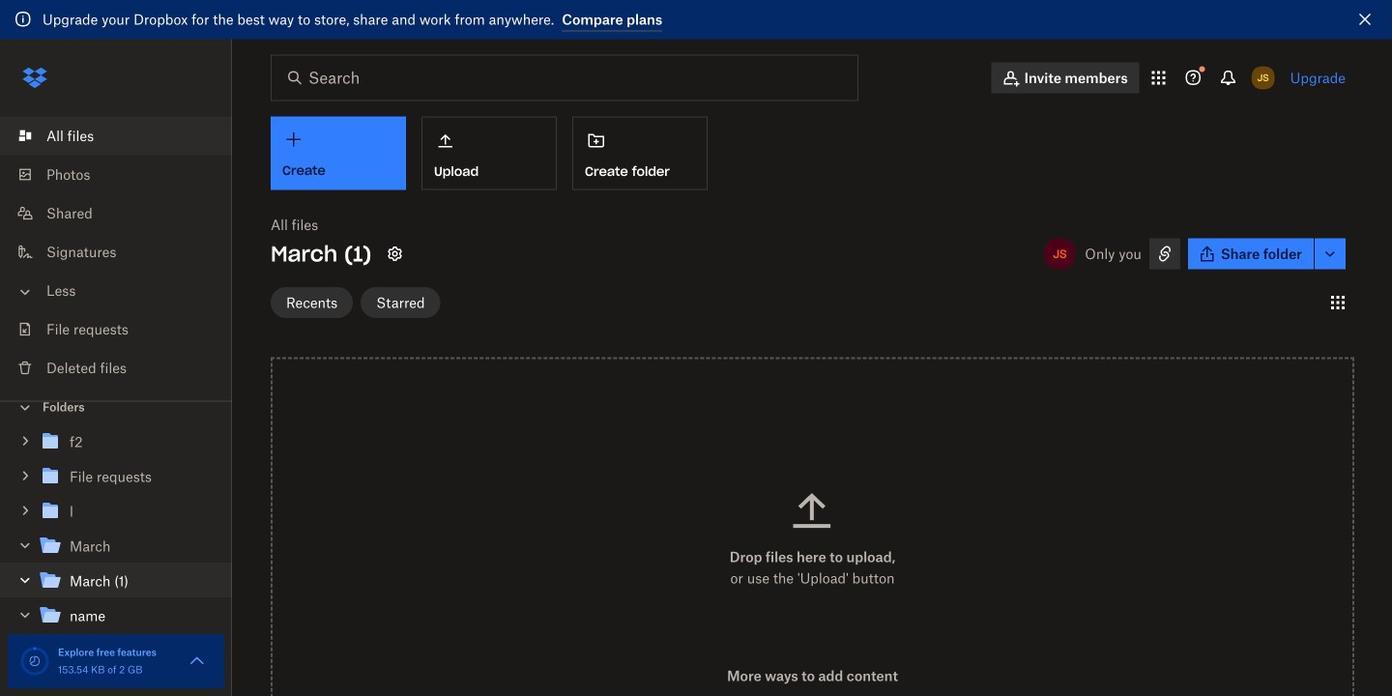 Task type: vqa. For each thing, say whether or not it's contained in the screenshot.
alert
yes



Task type: describe. For each thing, give the bounding box(es) containing it.
quota usage progress bar
[[19, 646, 50, 677]]

folder settings image
[[383, 242, 407, 265]]

Search in folder "Dropbox" text field
[[308, 66, 818, 89]]



Task type: locate. For each thing, give the bounding box(es) containing it.
quota usage image
[[19, 646, 50, 677]]

less image
[[15, 282, 35, 302]]

list item
[[0, 117, 232, 155]]

alert
[[0, 0, 1393, 39]]

group
[[0, 421, 232, 648]]

dropbox image
[[15, 59, 54, 97]]

list
[[0, 105, 232, 401]]



